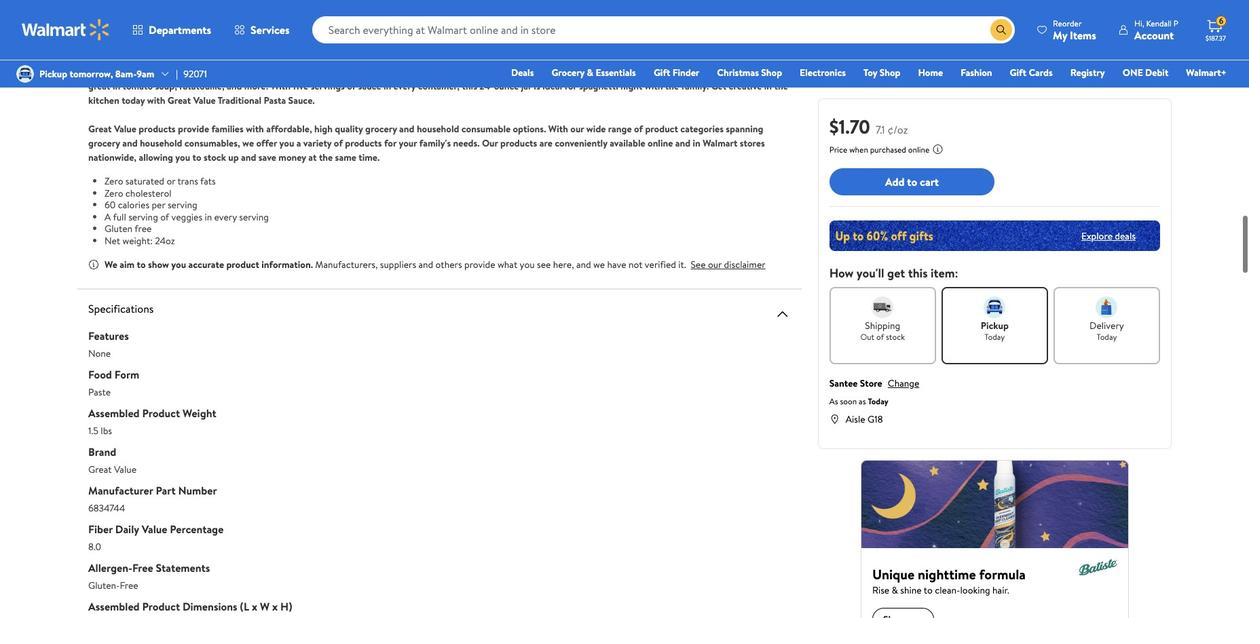 Task type: locate. For each thing, give the bounding box(es) containing it.
sauce. up on
[[434, 51, 460, 65]]

1 horizontal spatial x
[[272, 600, 278, 615]]

fiber
[[88, 522, 113, 537]]

1 vertical spatial grocery
[[88, 137, 120, 150]]

0 horizontal spatial pasta
[[264, 94, 286, 107]]

today right as
[[868, 396, 889, 408]]

yummy
[[481, 51, 511, 65]]

1 horizontal spatial is
[[765, 65, 772, 79]]

of up 24oz
[[160, 210, 169, 224]]

0 horizontal spatial a
[[297, 137, 301, 150]]

search icon image
[[996, 24, 1007, 35]]

see our disclaimer button
[[691, 258, 766, 272]]

grocery up time.
[[365, 122, 397, 136]]

grocery & essentials link
[[546, 65, 642, 80]]

2 vertical spatial our
[[708, 258, 722, 272]]

with left finder
[[645, 79, 663, 93]]

nationwide,
[[88, 151, 137, 164]]

to right aim on the left of the page
[[137, 258, 146, 272]]

is right jar
[[534, 79, 541, 93]]

0 vertical spatial night
[[137, 51, 159, 65]]

toy shop link
[[858, 65, 907, 80]]

serving right per
[[168, 198, 197, 212]]

the right the at
[[319, 151, 333, 164]]

essentials
[[596, 66, 636, 79]]

you up great
[[88, 65, 103, 79]]

0 horizontal spatial full
[[113, 210, 126, 224]]

1 horizontal spatial full
[[586, 51, 599, 65]]

serving,
[[741, 51, 774, 65]]

every inside zero saturated or trans fats zero cholesterol 60 calories per serving a full serving of veggies in every serving gluten free net weight: 24oz
[[214, 210, 237, 224]]

on
[[441, 65, 451, 79]]

1 vertical spatial a
[[297, 137, 301, 150]]

more!
[[244, 79, 269, 93]]

good up five
[[292, 65, 313, 79]]

pasta up container,
[[409, 51, 431, 65]]

santee
[[830, 377, 858, 391]]

a inside great value products provide families with affordable, high quality grocery and household consumable options. with our wide range of product categories spanning grocery and household consumables, we offer you a variety of products for your family's needs. our products are conveniently available online and in walmart stores nationwide, allowing you to stock up and save money at the same time.
[[297, 137, 301, 150]]

today
[[985, 331, 1006, 343], [1097, 331, 1118, 343], [868, 396, 889, 408]]

your left family's
[[399, 137, 417, 150]]

1 horizontal spatial for
[[384, 137, 397, 150]]

for
[[315, 65, 327, 79], [565, 79, 577, 93], [384, 137, 397, 150]]

up
[[228, 151, 239, 164]]

1 horizontal spatial veggies
[[645, 51, 677, 65]]

change button
[[888, 377, 920, 391]]

0 vertical spatial pickup
[[39, 67, 67, 81]]

one debit
[[1123, 66, 1169, 79]]

get
[[888, 265, 906, 282]]

others
[[436, 258, 462, 272]]

2 horizontal spatial today
[[1097, 331, 1118, 343]]

1 vertical spatial favorite
[[660, 65, 692, 79]]

9am
[[137, 67, 154, 81]]

pickup for tomorrow,
[[39, 67, 67, 81]]

0 vertical spatial grocery
[[365, 122, 397, 136]]

serving up 'information.'
[[239, 210, 269, 224]]

number
[[178, 484, 217, 499]]

free left statements
[[132, 561, 153, 576]]

0 vertical spatial is
[[765, 65, 772, 79]]

 image
[[16, 65, 34, 83]]

assembled up lbs
[[88, 406, 140, 421]]

aisle g18
[[846, 413, 883, 427]]

x right "(l" in the bottom of the page
[[252, 600, 257, 615]]

veggies inside make pasta night the favorite dinner of the week with great value traditional pasta sauce. our yummy pasta sauce has a full serving of veggies in every ½-cup serving, so you know you're making meals that are good and good for you. simply heat our sauce on the stove or in the microwave and serve over your favorite pasta. our sauce is also great in tomato soup, ratatouille, and more! with five servings of sauce in every container, this 24-ounce jar is ideal for spaghetti night with the family. get creative in the kitchen today with great value traditional pasta sauce.
[[645, 51, 677, 65]]

0 vertical spatial traditional
[[363, 51, 407, 65]]

one
[[1123, 66, 1144, 79]]

full right "a"
[[113, 210, 126, 224]]

shop for toy shop
[[880, 66, 901, 79]]

lbs
[[101, 425, 112, 438]]

products up "allowing"
[[139, 122, 176, 136]]

1 vertical spatial stock
[[886, 331, 905, 343]]

dinner
[[213, 51, 239, 65]]

electronics link
[[794, 65, 852, 80]]

is
[[765, 65, 772, 79], [534, 79, 541, 93]]

categories
[[681, 122, 724, 136]]

you up trans
[[175, 151, 190, 164]]

in down categories
[[693, 137, 701, 150]]

1 vertical spatial to
[[908, 174, 918, 189]]

as
[[830, 396, 839, 408]]

and up spaghetti
[[578, 65, 593, 79]]

0 vertical spatial to
[[193, 151, 201, 164]]

2 x from the left
[[272, 600, 278, 615]]

2 zero from the top
[[105, 186, 123, 200]]

are down options.
[[540, 137, 553, 150]]

great value products provide families with affordable, high quality grocery and household consumable options. with our wide range of product categories spanning grocery and household consumables, we offer you a variety of products for your family's needs. our products are conveniently available online and in walmart stores nationwide, allowing you to stock up and save money at the same time.
[[88, 122, 765, 164]]

1 horizontal spatial favorite
[[660, 65, 692, 79]]

to down consumables,
[[193, 151, 201, 164]]

product details image
[[775, 17, 791, 33]]

serve
[[595, 65, 617, 79]]

1 x from the left
[[252, 600, 257, 615]]

1 vertical spatial full
[[113, 210, 126, 224]]

to inside great value products provide families with affordable, high quality grocery and household consumable options. with our wide range of product categories spanning grocery and household consumables, we offer you a variety of products for your family's needs. our products are conveniently available online and in walmart stores nationwide, allowing you to stock up and save money at the same time.
[[193, 151, 201, 164]]

our down cup
[[721, 65, 738, 79]]

with inside great value products provide families with affordable, high quality grocery and household consumable options. with our wide range of product categories spanning grocery and household consumables, we offer you a variety of products for your family's needs. our products are conveniently available online and in walmart stores nationwide, allowing you to stock up and save money at the same time.
[[246, 122, 264, 136]]

the left week
[[253, 51, 266, 65]]

gift cards link
[[1004, 65, 1059, 80]]

1 horizontal spatial provide
[[465, 258, 496, 272]]

our right heat
[[400, 65, 413, 79]]

1 horizontal spatial today
[[985, 331, 1006, 343]]

for inside great value products provide families with affordable, high quality grocery and household consumable options. with our wide range of product categories spanning grocery and household consumables, we offer you a variety of products for your family's needs. our products are conveniently available online and in walmart stores nationwide, allowing you to stock up and save money at the same time.
[[384, 137, 397, 150]]

0 horizontal spatial product
[[226, 258, 259, 272]]

x
[[252, 600, 257, 615], [272, 600, 278, 615]]

today inside "santee store change as soon as today"
[[868, 396, 889, 408]]

1 horizontal spatial every
[[394, 79, 416, 93]]

veggies inside zero saturated or trans fats zero cholesterol 60 calories per serving a full serving of veggies in every serving gluten free net weight: 24oz
[[171, 210, 202, 224]]

this right get
[[909, 265, 928, 282]]

santee store change as soon as today
[[830, 377, 920, 408]]

1 vertical spatial or
[[167, 175, 175, 188]]

the right on
[[454, 65, 467, 79]]

1 vertical spatial veggies
[[171, 210, 202, 224]]

2 vertical spatial to
[[137, 258, 146, 272]]

for up servings
[[315, 65, 327, 79]]

1 vertical spatial your
[[399, 137, 417, 150]]

information.
[[262, 258, 313, 272]]

free
[[135, 222, 152, 236]]

our inside make pasta night the favorite dinner of the week with great value traditional pasta sauce. our yummy pasta sauce has a full serving of veggies in every ½-cup serving, so you know you're making meals that are good and good for you. simply heat our sauce on the stove or in the microwave and serve over your favorite pasta. our sauce is also great in tomato soup, ratatouille, and more! with five servings of sauce in every container, this 24-ounce jar is ideal for spaghetti night with the family. get creative in the kitchen today with great value traditional pasta sauce.
[[400, 65, 413, 79]]

1 vertical spatial traditional
[[218, 94, 262, 107]]

1 vertical spatial provide
[[465, 258, 496, 272]]

1 horizontal spatial pasta
[[409, 51, 431, 65]]

gluten
[[105, 222, 133, 236]]

favorite up meals
[[178, 51, 210, 65]]

walmart image
[[22, 19, 110, 41]]

1 vertical spatial household
[[140, 137, 182, 150]]

today down intent image for pickup
[[985, 331, 1006, 343]]

1 vertical spatial pickup
[[981, 319, 1009, 333]]

our down consumable
[[482, 137, 498, 150]]

gift left cards
[[1010, 66, 1027, 79]]

you inside make pasta night the favorite dinner of the week with great value traditional pasta sauce. our yummy pasta sauce has a full serving of veggies in every ½-cup serving, so you know you're making meals that are good and good for you. simply heat our sauce on the stove or in the microwave and serve over your favorite pasta. our sauce is also great in tomato soup, ratatouille, and more! with five servings of sauce in every container, this 24-ounce jar is ideal for spaghetti night with the family. get creative in the kitchen today with great value traditional pasta sauce.
[[88, 65, 103, 79]]

to left cart
[[908, 174, 918, 189]]

1 gift from the left
[[654, 66, 671, 79]]

in down heat
[[384, 79, 391, 93]]

free down allergen-
[[120, 579, 138, 593]]

of up same
[[334, 137, 343, 150]]

microwave
[[531, 65, 575, 79]]

the inside great value products provide families with affordable, high quality grocery and household consumable options. with our wide range of product categories spanning grocery and household consumables, we offer you a variety of products for your family's needs. our products are conveniently available online and in walmart stores nationwide, allowing you to stock up and save money at the same time.
[[319, 151, 333, 164]]

today
[[122, 94, 145, 107]]

item:
[[931, 265, 959, 282]]

we left have
[[594, 258, 605, 272]]

gift for gift finder
[[654, 66, 671, 79]]

2 shop from the left
[[880, 66, 901, 79]]

allergen-
[[88, 561, 132, 576]]

out
[[861, 331, 875, 343]]

0 vertical spatial every
[[689, 51, 711, 65]]

with inside great value products provide families with affordable, high quality grocery and household consumable options. with our wide range of product categories spanning grocery and household consumables, we offer you a variety of products for your family's needs. our products are conveniently available online and in walmart stores nationwide, allowing you to stock up and save money at the same time.
[[549, 122, 568, 136]]

night
[[137, 51, 159, 65], [621, 79, 643, 93]]

deals
[[1116, 229, 1136, 243]]

price when purchased online
[[830, 144, 930, 156]]

online left the legal information image
[[909, 144, 930, 156]]

0 horizontal spatial online
[[648, 137, 673, 150]]

pickup today
[[981, 319, 1009, 343]]

in down know
[[113, 79, 120, 93]]

here,
[[553, 258, 574, 272]]

pickup left 'tomorrow,'
[[39, 67, 67, 81]]

0 horizontal spatial every
[[214, 210, 237, 224]]

1 horizontal spatial good
[[292, 65, 313, 79]]

0 vertical spatial product
[[646, 122, 679, 136]]

with
[[292, 51, 311, 65], [645, 79, 663, 93], [147, 94, 165, 107], [246, 122, 264, 136]]

our up conveniently
[[571, 122, 584, 136]]

1 horizontal spatial gift
[[1010, 66, 1027, 79]]

with up offer
[[246, 122, 264, 136]]

0 vertical spatial provide
[[178, 122, 209, 136]]

great down kitchen
[[88, 122, 112, 136]]

0 horizontal spatial night
[[137, 51, 159, 65]]

gift for gift cards
[[1010, 66, 1027, 79]]

also
[[774, 65, 790, 79]]

0 horizontal spatial this
[[462, 79, 477, 93]]

0 vertical spatial your
[[639, 65, 658, 79]]

1 horizontal spatial pickup
[[981, 319, 1009, 333]]

have
[[608, 258, 627, 272]]

value down today
[[114, 122, 137, 136]]

1 horizontal spatial shop
[[880, 66, 901, 79]]

product left weight
[[142, 406, 180, 421]]

h)
[[281, 600, 292, 615]]

free
[[132, 561, 153, 576], [120, 579, 138, 593]]

0 vertical spatial free
[[132, 561, 153, 576]]

pasta up know
[[113, 51, 135, 65]]

product up available
[[646, 122, 679, 136]]

walmart+ link
[[1181, 65, 1234, 80]]

add
[[886, 174, 905, 189]]

every down heat
[[394, 79, 416, 93]]

0 horizontal spatial with
[[271, 79, 291, 93]]

wide
[[587, 122, 606, 136]]

1 vertical spatial with
[[549, 122, 568, 136]]

delivery
[[1090, 319, 1125, 333]]

is left also
[[765, 65, 772, 79]]

0 vertical spatial sauce.
[[434, 51, 460, 65]]

great down brand at left
[[88, 463, 112, 477]]

our right see
[[708, 258, 722, 272]]

1 vertical spatial for
[[565, 79, 577, 93]]

0 horizontal spatial for
[[315, 65, 327, 79]]

stock right out
[[886, 331, 905, 343]]

our inside great value products provide families with affordable, high quality grocery and household consumable options. with our wide range of product categories spanning grocery and household consumables, we offer you a variety of products for your family's needs. our products are conveniently available online and in walmart stores nationwide, allowing you to stock up and save money at the same time.
[[482, 137, 498, 150]]

this left 24-
[[462, 79, 477, 93]]

0 horizontal spatial to
[[137, 258, 146, 272]]

creative
[[729, 79, 762, 93]]

1 vertical spatial assembled
[[88, 600, 140, 615]]

1 horizontal spatial stock
[[886, 331, 905, 343]]

0 horizontal spatial traditional
[[218, 94, 262, 107]]

calories
[[118, 198, 150, 212]]

0 vertical spatial are
[[235, 65, 248, 79]]

0 vertical spatial our
[[462, 51, 478, 65]]

2 horizontal spatial our
[[708, 258, 722, 272]]

we inside great value products provide families with affordable, high quality grocery and household consumable options. with our wide range of product categories spanning grocery and household consumables, we offer you a variety of products for your family's needs. our products are conveniently available online and in walmart stores nationwide, allowing you to stock up and save money at the same time.
[[243, 137, 254, 150]]

pickup for today
[[981, 319, 1009, 333]]

deals link
[[505, 65, 540, 80]]

or down yummy
[[494, 65, 503, 79]]

spaghetti
[[579, 79, 619, 93]]

1 assembled from the top
[[88, 406, 140, 421]]

the up jar
[[515, 65, 529, 79]]

in inside zero saturated or trans fats zero cholesterol 60 calories per serving a full serving of veggies in every serving gluten free net weight: 24oz
[[205, 210, 212, 224]]

0 horizontal spatial provide
[[178, 122, 209, 136]]

are inside great value products provide families with affordable, high quality grocery and household consumable options. with our wide range of product categories spanning grocery and household consumables, we offer you a variety of products for your family's needs. our products are conveniently available online and in walmart stores nationwide, allowing you to stock up and save money at the same time.
[[540, 137, 553, 150]]

2 horizontal spatial our
[[721, 65, 738, 79]]

in down fats
[[205, 210, 212, 224]]

of right out
[[877, 331, 884, 343]]

1 horizontal spatial pasta
[[513, 51, 535, 65]]

a up money on the top
[[297, 137, 301, 150]]

1 horizontal spatial traditional
[[363, 51, 407, 65]]

good up more!
[[251, 65, 272, 79]]

1 vertical spatial our
[[571, 122, 584, 136]]

shop right toy in the right top of the page
[[880, 66, 901, 79]]

online
[[648, 137, 673, 150], [909, 144, 930, 156]]

gift cards
[[1010, 66, 1053, 79]]

0 horizontal spatial x
[[252, 600, 257, 615]]

0 horizontal spatial we
[[243, 137, 254, 150]]

1 horizontal spatial sauce.
[[434, 51, 460, 65]]

christmas
[[717, 66, 759, 79]]

weight:
[[123, 234, 153, 248]]

serving down cholesterol
[[128, 210, 158, 224]]

night down over
[[621, 79, 643, 93]]

0 horizontal spatial are
[[235, 65, 248, 79]]

products down options.
[[501, 137, 538, 150]]

and up nationwide,
[[122, 137, 138, 150]]

stock inside great value products provide families with affordable, high quality grocery and household consumable options. with our wide range of product categories spanning grocery and household consumables, we offer you a variety of products for your family's needs. our products are conveniently available online and in walmart stores nationwide, allowing you to stock up and save money at the same time.
[[204, 151, 226, 164]]

your right over
[[639, 65, 658, 79]]

1 horizontal spatial are
[[540, 137, 553, 150]]

1 horizontal spatial product
[[646, 122, 679, 136]]

favorite up the family.
[[660, 65, 692, 79]]

the up making
[[162, 51, 176, 65]]

great
[[88, 79, 110, 93]]

every up pasta.
[[689, 51, 711, 65]]

0 horizontal spatial stock
[[204, 151, 226, 164]]

daily
[[115, 522, 139, 537]]

reorder my items
[[1054, 17, 1097, 42]]

traditional down more!
[[218, 94, 262, 107]]

today inside delivery today
[[1097, 331, 1118, 343]]

suppliers
[[380, 258, 416, 272]]

2 horizontal spatial products
[[501, 137, 538, 150]]

of
[[242, 51, 250, 65], [634, 51, 643, 65], [347, 79, 356, 93], [634, 122, 643, 136], [334, 137, 343, 150], [160, 210, 169, 224], [877, 331, 884, 343]]

variety
[[303, 137, 332, 150]]

product inside great value products provide families with affordable, high quality grocery and household consumable options. with our wide range of product categories spanning grocery and household consumables, we offer you a variety of products for your family's needs. our products are conveniently available online and in walmart stores nationwide, allowing you to stock up and save money at the same time.
[[646, 122, 679, 136]]

with up conveniently
[[549, 122, 568, 136]]

1 horizontal spatial grocery
[[365, 122, 397, 136]]

for right the ideal
[[565, 79, 577, 93]]

0 vertical spatial with
[[271, 79, 291, 93]]

2 gift from the left
[[1010, 66, 1027, 79]]

of right dinner
[[242, 51, 250, 65]]

2 pasta from the left
[[513, 51, 535, 65]]

aisle
[[846, 413, 866, 427]]

0 horizontal spatial today
[[868, 396, 889, 408]]

intent image for delivery image
[[1097, 297, 1118, 319]]

departments
[[149, 22, 211, 37]]

a
[[105, 210, 111, 224]]

1 horizontal spatial with
[[549, 122, 568, 136]]

up to sixty percent off deals. shop now. image
[[830, 221, 1161, 251]]

we left offer
[[243, 137, 254, 150]]

1 horizontal spatial this
[[909, 265, 928, 282]]

0 horizontal spatial good
[[251, 65, 272, 79]]

gift inside "link"
[[654, 66, 671, 79]]

1 shop from the left
[[762, 66, 783, 79]]

veggies right per
[[171, 210, 202, 224]]

2 vertical spatial product
[[142, 600, 180, 615]]

paste
[[88, 386, 111, 399]]

household up "allowing"
[[140, 137, 182, 150]]

details
[[129, 12, 159, 27]]

stock inside shipping out of stock
[[886, 331, 905, 343]]

0 vertical spatial assembled
[[88, 406, 140, 421]]

1 horizontal spatial we
[[594, 258, 605, 272]]

1 vertical spatial our
[[721, 65, 738, 79]]

provide up consumables,
[[178, 122, 209, 136]]

0 horizontal spatial your
[[399, 137, 417, 150]]

night up you're
[[137, 51, 159, 65]]

product down statements
[[142, 600, 180, 615]]

0 horizontal spatial or
[[167, 175, 175, 188]]

1 horizontal spatial products
[[345, 137, 382, 150]]

value inside great value products provide families with affordable, high quality grocery and household consumable options. with our wide range of product categories spanning grocery and household consumables, we offer you a variety of products for your family's needs. our products are conveniently available online and in walmart stores nationwide, allowing you to stock up and save money at the same time.
[[114, 122, 137, 136]]

servings
[[311, 79, 345, 93]]

of down the simply
[[347, 79, 356, 93]]

0 vertical spatial our
[[400, 65, 413, 79]]

1 vertical spatial are
[[540, 137, 553, 150]]

value
[[339, 51, 361, 65], [193, 94, 216, 107], [114, 122, 137, 136], [114, 463, 137, 477], [142, 522, 167, 537]]

today down intent image for delivery
[[1097, 331, 1118, 343]]

today inside pickup today
[[985, 331, 1006, 343]]

net
[[105, 234, 120, 248]]

2 assembled from the top
[[88, 600, 140, 615]]

household up family's
[[417, 122, 459, 136]]

home link
[[913, 65, 950, 80]]

provide inside great value products provide families with affordable, high quality grocery and household consumable options. with our wide range of product categories spanning grocery and household consumables, we offer you a variety of products for your family's needs. our products are conveniently available online and in walmart stores nationwide, allowing you to stock up and save money at the same time.
[[178, 122, 209, 136]]

0 vertical spatial household
[[417, 122, 459, 136]]

1 horizontal spatial your
[[639, 65, 658, 79]]

|
[[176, 67, 178, 81]]

one debit link
[[1117, 65, 1175, 80]]

our inside great value products provide families with affordable, high quality grocery and household consumable options. with our wide range of product categories spanning grocery and household consumables, we offer you a variety of products for your family's needs. our products are conveniently available online and in walmart stores nationwide, allowing you to stock up and save money at the same time.
[[571, 122, 584, 136]]

or
[[494, 65, 503, 79], [167, 175, 175, 188]]

change
[[888, 377, 920, 391]]

or left trans
[[167, 175, 175, 188]]

1 vertical spatial we
[[594, 258, 605, 272]]

full inside zero saturated or trans fats zero cholesterol 60 calories per serving a full serving of veggies in every serving gluten free net weight: 24oz
[[113, 210, 126, 224]]



Task type: vqa. For each thing, say whether or not it's contained in the screenshot.
"Add to cart"
yes



Task type: describe. For each thing, give the bounding box(es) containing it.
in up ounce
[[505, 65, 513, 79]]

2 good from the left
[[292, 65, 313, 79]]

you right show on the left
[[171, 258, 186, 272]]

and left others
[[419, 258, 434, 272]]

available
[[610, 137, 646, 150]]

christmas shop
[[717, 66, 783, 79]]

the down also
[[775, 79, 788, 93]]

manufacturers,
[[315, 258, 378, 272]]

soon
[[840, 396, 857, 408]]

serving inside make pasta night the favorite dinner of the week with great value traditional pasta sauce. our yummy pasta sauce has a full serving of veggies in every ½-cup serving, so you know you're making meals that are good and good for you. simply heat our sauce on the stove or in the microwave and serve over your favorite pasta. our sauce is also great in tomato soup, ratatouille, and more! with five servings of sauce in every container, this 24-ounce jar is ideal for spaghetti night with the family. get creative in the kitchen today with great value traditional pasta sauce.
[[602, 51, 632, 65]]

0 vertical spatial for
[[315, 65, 327, 79]]

8am-
[[115, 67, 137, 81]]

1 pasta from the left
[[113, 51, 135, 65]]

2 horizontal spatial for
[[565, 79, 577, 93]]

1 good from the left
[[251, 65, 272, 79]]

(l
[[240, 600, 249, 615]]

a inside make pasta night the favorite dinner of the week with great value traditional pasta sauce. our yummy pasta sauce has a full serving of veggies in every ½-cup serving, so you know you're making meals that are good and good for you. simply heat our sauce on the stove or in the microwave and serve over your favorite pasta. our sauce is also great in tomato soup, ratatouille, and more! with five servings of sauce in every container, this 24-ounce jar is ideal for spaghetti night with the family. get creative in the kitchen today with great value traditional pasta sauce.
[[579, 51, 583, 65]]

fats
[[200, 175, 216, 188]]

great inside great value products provide families with affordable, high quality grocery and household consumable options. with our wide range of product categories spanning grocery and household consumables, we offer you a variety of products for your family's needs. our products are conveniently available online and in walmart stores nationwide, allowing you to stock up and save money at the same time.
[[88, 122, 112, 136]]

you're
[[130, 65, 155, 79]]

1 vertical spatial free
[[120, 579, 138, 593]]

of up over
[[634, 51, 643, 65]]

of up available
[[634, 122, 643, 136]]

intent image for shipping image
[[872, 297, 894, 319]]

or inside make pasta night the favorite dinner of the week with great value traditional pasta sauce. our yummy pasta sauce has a full serving of veggies in every ½-cup serving, so you know you're making meals that are good and good for you. simply heat our sauce on the stove or in the microwave and serve over your favorite pasta. our sauce is also great in tomato soup, ratatouille, and more! with five servings of sauce in every container, this 24-ounce jar is ideal for spaghetti night with the family. get creative in the kitchen today with great value traditional pasta sauce.
[[494, 65, 503, 79]]

zero saturated or trans fats zero cholesterol 60 calories per serving a full serving of veggies in every serving gluten free net weight: 24oz
[[105, 175, 269, 248]]

tomato
[[123, 79, 153, 93]]

with inside make pasta night the favorite dinner of the week with great value traditional pasta sauce. our yummy pasta sauce has a full serving of veggies in every ½-cup serving, so you know you're making meals that are good and good for you. simply heat our sauce on the stove or in the microwave and serve over your favorite pasta. our sauce is also great in tomato soup, ratatouille, and more! with five servings of sauce in every container, this 24-ounce jar is ideal for spaghetti night with the family. get creative in the kitchen today with great value traditional pasta sauce.
[[271, 79, 291, 93]]

deals
[[511, 66, 534, 79]]

1 vertical spatial every
[[394, 79, 416, 93]]

in right creative
[[765, 79, 772, 93]]

reorder
[[1054, 17, 1082, 29]]

fashion link
[[955, 65, 999, 80]]

stores
[[740, 137, 765, 150]]

1 vertical spatial this
[[909, 265, 928, 282]]

home
[[919, 66, 944, 79]]

spanning
[[726, 122, 764, 136]]

add to cart
[[886, 174, 939, 189]]

are inside make pasta night the favorite dinner of the week with great value traditional pasta sauce. our yummy pasta sauce has a full serving of veggies in every ½-cup serving, so you know you're making meals that are good and good for you. simply heat our sauce on the stove or in the microwave and serve over your favorite pasta. our sauce is also great in tomato soup, ratatouille, and more! with five servings of sauce in every container, this 24-ounce jar is ideal for spaghetti night with the family. get creative in the kitchen today with great value traditional pasta sauce.
[[235, 65, 248, 79]]

today for pickup
[[985, 331, 1006, 343]]

the left the family.
[[666, 79, 679, 93]]

hi,
[[1135, 17, 1145, 29]]

brand
[[88, 445, 116, 460]]

features
[[88, 329, 129, 344]]

¢/oz
[[888, 122, 908, 137]]

0 vertical spatial favorite
[[178, 51, 210, 65]]

jar
[[521, 79, 532, 93]]

specifications image
[[775, 306, 791, 323]]

sauce down the simply
[[358, 79, 381, 93]]

intent image for pickup image
[[984, 297, 1006, 319]]

and down that on the top left of the page
[[227, 79, 242, 93]]

online inside great value products provide families with affordable, high quality grocery and household consumable options. with our wide range of product categories spanning grocery and household consumables, we offer you a variety of products for your family's needs. our products are conveniently available online and in walmart stores nationwide, allowing you to stock up and save money at the same time.
[[648, 137, 673, 150]]

same
[[335, 151, 357, 164]]

we
[[105, 258, 117, 272]]

sauce up container,
[[416, 65, 439, 79]]

as
[[859, 396, 866, 408]]

1 horizontal spatial online
[[909, 144, 930, 156]]

family.
[[682, 79, 709, 93]]

1 horizontal spatial night
[[621, 79, 643, 93]]

and right up
[[241, 151, 256, 164]]

in up finder
[[679, 51, 687, 65]]

1 vertical spatial product
[[226, 258, 259, 272]]

money
[[279, 151, 306, 164]]

24oz
[[155, 234, 175, 248]]

debit
[[1146, 66, 1169, 79]]

how
[[830, 265, 854, 282]]

trans
[[178, 175, 198, 188]]

pasta.
[[695, 65, 719, 79]]

sauce up microwave
[[537, 51, 560, 65]]

and right here,
[[577, 258, 591, 272]]

it.
[[679, 258, 686, 272]]

in inside great value products provide families with affordable, high quality grocery and household consumable options. with our wide range of product categories spanning grocery and household consumables, we offer you a variety of products for your family's needs. our products are conveniently available online and in walmart stores nationwide, allowing you to stock up and save money at the same time.
[[693, 137, 701, 150]]

shop for christmas shop
[[762, 66, 783, 79]]

walmart
[[703, 137, 738, 150]]

pickup tomorrow, 8am-9am
[[39, 67, 154, 81]]

cholesterol
[[126, 186, 172, 200]]

92071
[[183, 67, 207, 81]]

1 zero from the top
[[105, 175, 123, 188]]

full inside make pasta night the favorite dinner of the week with great value traditional pasta sauce. our yummy pasta sauce has a full serving of veggies in every ½-cup serving, so you know you're making meals that are good and good for you. simply heat our sauce on the stove or in the microwave and serve over your favorite pasta. our sauce is also great in tomato soup, ratatouille, and more! with five servings of sauce in every container, this 24-ounce jar is ideal for spaghetti night with the family. get creative in the kitchen today with great value traditional pasta sauce.
[[586, 51, 599, 65]]

6
[[1220, 15, 1224, 27]]

of inside shipping out of stock
[[877, 331, 884, 343]]

and down categories
[[676, 137, 691, 150]]

today for delivery
[[1097, 331, 1118, 343]]

percentage
[[170, 522, 224, 537]]

value right daily
[[142, 522, 167, 537]]

0 horizontal spatial household
[[140, 137, 182, 150]]

electronics
[[800, 66, 846, 79]]

items
[[1071, 28, 1097, 42]]

of inside zero saturated or trans fats zero cholesterol 60 calories per serving a full serving of veggies in every serving gluten free net weight: 24oz
[[160, 210, 169, 224]]

value up manufacturer
[[114, 463, 137, 477]]

0 horizontal spatial grocery
[[88, 137, 120, 150]]

family's
[[420, 137, 451, 150]]

make
[[88, 51, 111, 65]]

ounce
[[494, 79, 519, 93]]

with right week
[[292, 51, 311, 65]]

consumable
[[462, 122, 511, 136]]

| 92071
[[176, 67, 207, 81]]

your inside great value products provide families with affordable, high quality grocery and household consumable options. with our wide range of product categories spanning grocery and household consumables, we offer you a variety of products for your family's needs. our products are conveniently available online and in walmart stores nationwide, allowing you to stock up and save money at the same time.
[[399, 137, 417, 150]]

shipping out of stock
[[861, 319, 905, 343]]

0 horizontal spatial products
[[139, 122, 176, 136]]

legal information image
[[933, 144, 944, 155]]

fashion
[[961, 66, 993, 79]]

show
[[148, 258, 169, 272]]

this inside make pasta night the favorite dinner of the week with great value traditional pasta sauce. our yummy pasta sauce has a full serving of veggies in every ½-cup serving, so you know you're making meals that are good and good for you. simply heat our sauce on the stove or in the microwave and serve over your favorite pasta. our sauce is also great in tomato soup, ratatouille, and more! with five servings of sauce in every container, this 24-ounce jar is ideal for spaghetti night with the family. get creative in the kitchen today with great value traditional pasta sauce.
[[462, 79, 477, 93]]

we aim to show you accurate product information. manufacturers, suppliers and others provide what you see here, and we have not verified it. see our disclaimer
[[105, 258, 766, 272]]

and down week
[[274, 65, 289, 79]]

my
[[1054, 28, 1068, 42]]

finder
[[673, 66, 700, 79]]

Search search field
[[312, 16, 1015, 43]]

kitchen
[[88, 94, 119, 107]]

great down soup,
[[168, 94, 191, 107]]

1 vertical spatial sauce.
[[288, 94, 315, 107]]

you left see
[[520, 258, 535, 272]]

1.5
[[88, 425, 98, 438]]

great up you. at the left
[[313, 51, 336, 65]]

8.0
[[88, 541, 101, 554]]

christmas shop link
[[711, 65, 789, 80]]

your inside make pasta night the favorite dinner of the week with great value traditional pasta sauce. our yummy pasta sauce has a full serving of veggies in every ½-cup serving, so you know you're making meals that are good and good for you. simply heat our sauce on the stove or in the microwave and serve over your favorite pasta. our sauce is also great in tomato soup, ratatouille, and more! with five servings of sauce in every container, this 24-ounce jar is ideal for spaghetti night with the family. get creative in the kitchen today with great value traditional pasta sauce.
[[639, 65, 658, 79]]

you down affordable,
[[279, 137, 294, 150]]

form
[[115, 367, 139, 382]]

over
[[619, 65, 637, 79]]

1 vertical spatial product
[[142, 406, 180, 421]]

gift finder link
[[648, 65, 706, 80]]

sauce up creative
[[740, 65, 763, 79]]

2 horizontal spatial every
[[689, 51, 711, 65]]

and right quality
[[399, 122, 415, 136]]

0 vertical spatial product
[[88, 12, 126, 27]]

range
[[608, 122, 632, 136]]

aim
[[120, 258, 135, 272]]

toy
[[864, 66, 878, 79]]

0 horizontal spatial our
[[462, 51, 478, 65]]

simply
[[349, 65, 377, 79]]

Walmart Site-Wide search field
[[312, 16, 1015, 43]]

registry link
[[1065, 65, 1112, 80]]

tomorrow,
[[70, 67, 113, 81]]

soup,
[[155, 79, 177, 93]]

affordable,
[[266, 122, 312, 136]]

so
[[776, 51, 785, 65]]

services button
[[223, 14, 301, 46]]

with down soup,
[[147, 94, 165, 107]]

value down ratatouille,
[[193, 94, 216, 107]]

value up you. at the left
[[339, 51, 361, 65]]

0 horizontal spatial is
[[534, 79, 541, 93]]

to inside button
[[908, 174, 918, 189]]

$1.70 7.1 ¢/oz
[[830, 113, 908, 140]]

features none food form paste assembled product weight 1.5 lbs brand great value manufacturer part number 6834744 fiber daily value percentage 8.0 allergen-free statements gluten-free assembled product dimensions (l x w x h)
[[88, 329, 292, 615]]

great inside features none food form paste assembled product weight 1.5 lbs brand great value manufacturer part number 6834744 fiber daily value percentage 8.0 allergen-free statements gluten-free assembled product dimensions (l x w x h)
[[88, 463, 112, 477]]

or inside zero saturated or trans fats zero cholesterol 60 calories per serving a full serving of veggies in every serving gluten free net weight: 24oz
[[167, 175, 175, 188]]

how you'll get this item:
[[830, 265, 959, 282]]

ideal
[[543, 79, 563, 93]]

w
[[260, 600, 270, 615]]

statements
[[156, 561, 210, 576]]

shipping
[[866, 319, 901, 333]]



